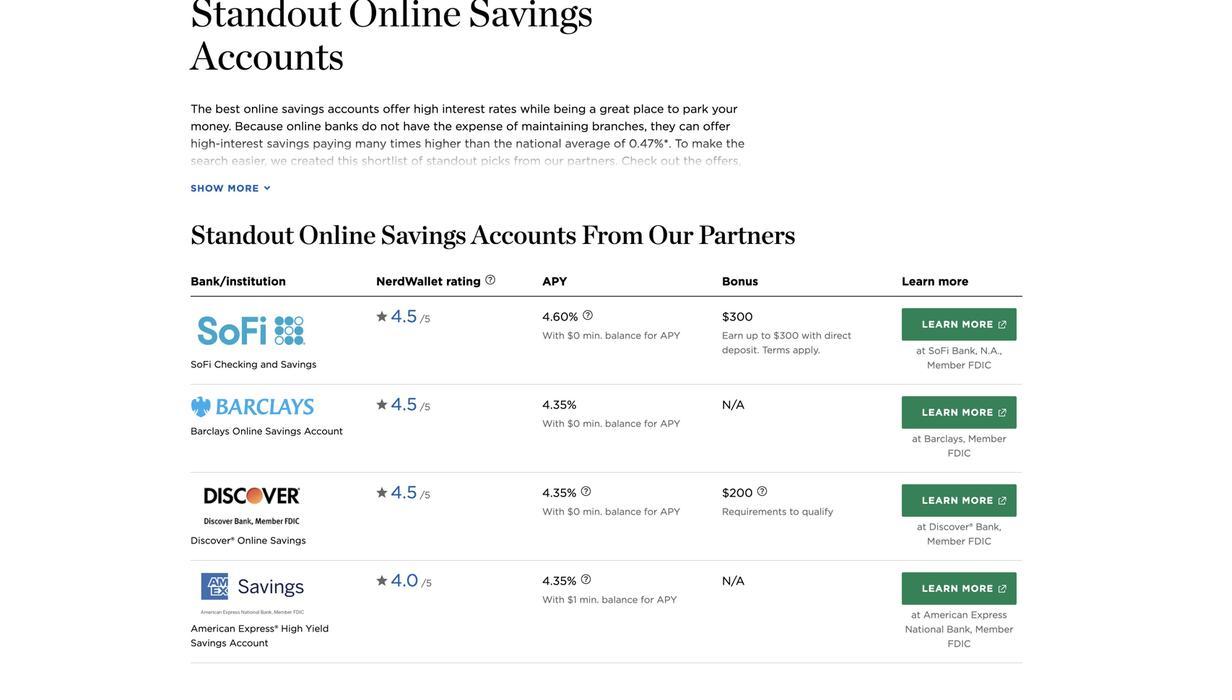 Task type: locate. For each thing, give the bounding box(es) containing it.
member
[[927, 360, 965, 371], [968, 433, 1006, 444], [927, 536, 965, 547], [975, 624, 1013, 635]]

0 vertical spatial more information about apy image
[[572, 301, 603, 332]]

1 with from the top
[[542, 330, 565, 341]]

1 vertical spatial more information about apy image
[[570, 565, 602, 597]]

do
[[362, 119, 377, 133]]

the
[[433, 119, 452, 133], [494, 136, 512, 151]]

american inside american express® high yield savings account
[[191, 623, 235, 634]]

savings
[[282, 102, 324, 116], [267, 136, 309, 151]]

0 vertical spatial accounts
[[191, 32, 344, 79]]

0 vertical spatial 4.5
[[391, 306, 417, 327]]

1 horizontal spatial $300
[[774, 330, 799, 341]]

1 vertical spatial interest
[[220, 136, 263, 151]]

online inside standout online savings accounts
[[348, 0, 461, 36]]

savings inside standout online savings accounts
[[468, 0, 593, 36]]

apy for at discover® bank, member fdic
[[660, 506, 680, 517]]

2 learn more link from the top
[[902, 396, 1017, 429]]

terms
[[762, 344, 790, 356]]

0 vertical spatial standout
[[191, 0, 341, 36]]

how are nerdwallet's ratings determined? image
[[474, 265, 506, 297]]

1 vertical spatial 4.5 /5
[[391, 394, 430, 415]]

requirements
[[722, 506, 787, 517]]

1 vertical spatial savings
[[267, 136, 309, 151]]

1 vertical spatial bank,
[[976, 521, 1001, 533]]

min.
[[583, 330, 602, 341], [583, 418, 602, 429], [583, 506, 602, 517], [580, 594, 599, 605]]

at for at american express national bank, member fdic
[[911, 609, 921, 621]]

$300 up "earn"
[[722, 310, 753, 324]]

bank, for $200
[[976, 521, 1001, 533]]

standout for standout online savings accounts
[[191, 0, 341, 36]]

1 4.35% from the top
[[542, 398, 577, 412]]

standout inside standout online savings accounts
[[191, 0, 341, 36]]

discover®
[[929, 521, 973, 533], [191, 535, 234, 546]]

offer
[[383, 102, 410, 116], [703, 119, 730, 133]]

0 vertical spatial 4.35%
[[542, 398, 577, 412]]

2 vertical spatial 4.35%
[[542, 574, 577, 588]]

2 with $0 min. balance for apy from the top
[[542, 506, 680, 517]]

4 learn more link from the top
[[902, 573, 1017, 605]]

2 vertical spatial 4.5
[[391, 482, 417, 503]]

1 vertical spatial online
[[286, 119, 321, 133]]

up
[[746, 330, 758, 341]]

1 vertical spatial the
[[494, 136, 512, 151]]

with for american express® high yield savings account
[[542, 594, 565, 605]]

bank,
[[952, 345, 978, 356], [976, 521, 1001, 533], [947, 624, 972, 635]]

learn more for american
[[922, 583, 994, 594]]

bonus
[[722, 274, 758, 288]]

high
[[414, 102, 439, 116]]

learn
[[902, 274, 935, 288], [922, 319, 959, 330], [922, 407, 959, 418], [922, 495, 959, 506], [922, 583, 959, 594]]

online
[[244, 102, 278, 116], [286, 119, 321, 133]]

standout
[[191, 0, 341, 36], [191, 219, 294, 250]]

1 vertical spatial of
[[614, 136, 625, 151]]

offer down the your
[[703, 119, 730, 133]]

2 vertical spatial 4.5 /5
[[391, 482, 430, 503]]

$300
[[722, 310, 753, 324], [774, 330, 799, 341]]

1 horizontal spatial accounts
[[471, 219, 577, 250]]

$1
[[567, 594, 577, 605]]

1 vertical spatial standout
[[191, 219, 294, 250]]

more information about apy image
[[572, 301, 603, 332], [570, 565, 602, 597]]

learn more link up at discover® bank, member fdic
[[902, 484, 1017, 517]]

0 vertical spatial savings
[[282, 102, 324, 116]]

account inside american express® high yield savings account
[[229, 638, 268, 649]]

2 vertical spatial to
[[789, 506, 799, 517]]

your
[[712, 102, 738, 116]]

0 vertical spatial rated 4.5 out of 5 element
[[391, 303, 430, 334]]

1 rated 4.5 out of 5 element from the top
[[391, 303, 430, 334]]

0 vertical spatial discover®
[[929, 521, 973, 533]]

savings
[[468, 0, 593, 36], [381, 219, 466, 250], [281, 359, 317, 370], [265, 426, 301, 437], [270, 535, 306, 546], [191, 638, 227, 649]]

learn more link for discover®
[[902, 484, 1017, 517]]

the right than
[[494, 136, 512, 151]]

0 vertical spatial $0
[[567, 330, 580, 341]]

show
[[191, 183, 224, 194]]

0 vertical spatial offer
[[383, 102, 410, 116]]

0 horizontal spatial american
[[191, 623, 235, 634]]

best
[[215, 102, 240, 116]]

1 vertical spatial accounts
[[471, 219, 577, 250]]

1 standout from the top
[[191, 0, 341, 36]]

min. for sofi checking and savings
[[583, 330, 602, 341]]

with $0 min. balance for apy
[[542, 330, 680, 341], [542, 506, 680, 517]]

to
[[667, 102, 679, 116], [761, 330, 771, 341], [789, 506, 799, 517]]

learn more link up the barclays,
[[902, 396, 1017, 429]]

savings for standout online savings accounts
[[468, 0, 593, 36]]

for for at discover® bank, member fdic
[[644, 506, 657, 517]]

/5
[[420, 313, 430, 325], [420, 401, 430, 413], [420, 490, 430, 501], [421, 578, 432, 589]]

learn more link up express
[[902, 573, 1017, 605]]

have
[[403, 119, 430, 133]]

/5 inside 4.0 /5
[[421, 578, 432, 589]]

paying
[[313, 136, 352, 151]]

4.5 for 4.35%
[[391, 482, 417, 503]]

4.35%
[[542, 398, 577, 412], [542, 486, 577, 500], [542, 574, 577, 588]]

with for discover® online savings
[[542, 506, 565, 517]]

0 vertical spatial american
[[923, 609, 968, 621]]

at for at discover® bank, member fdic
[[917, 521, 926, 533]]

1 vertical spatial 4.5
[[391, 394, 417, 415]]

2 4.5 /5 from the top
[[391, 394, 430, 415]]

bank, inside at sofi bank, n.a., member fdic
[[952, 345, 978, 356]]

learn more link for sofi
[[902, 308, 1017, 341]]

more
[[938, 274, 969, 288], [962, 319, 994, 330], [962, 407, 994, 418], [962, 495, 994, 506], [962, 583, 994, 594]]

rated 4.5 out of 5 element
[[391, 303, 430, 334], [391, 391, 430, 422], [391, 479, 430, 510]]

1 vertical spatial to
[[761, 330, 771, 341]]

fdic inside at sofi bank, n.a., member fdic
[[968, 360, 991, 371]]

4.60%
[[542, 310, 578, 324]]

0 horizontal spatial account
[[229, 638, 268, 649]]

0 vertical spatial 4.5 /5
[[391, 306, 430, 327]]

2 vertical spatial rated 4.5 out of 5 element
[[391, 479, 430, 510]]

n/a
[[722, 398, 745, 412], [722, 574, 745, 588]]

1 vertical spatial with $0 min. balance for apy
[[542, 506, 680, 517]]

from
[[581, 219, 643, 250]]

1 vertical spatial american
[[191, 623, 235, 634]]

of down rates
[[506, 119, 518, 133]]

3 learn more link from the top
[[902, 484, 1017, 517]]

2 $0 from the top
[[567, 418, 580, 429]]

member inside at sofi bank, n.a., member fdic
[[927, 360, 965, 371]]

at for at barclays, member fdic
[[912, 433, 921, 444]]

checking
[[214, 359, 258, 370]]

1 vertical spatial sofi
[[191, 359, 211, 370]]

1 $0 from the top
[[567, 330, 580, 341]]

1 4.5 from the top
[[391, 306, 417, 327]]

barclays,
[[924, 433, 965, 444]]

learn for sofi
[[922, 319, 959, 330]]

1 learn more link from the top
[[902, 308, 1017, 341]]

accounts inside standout online savings accounts
[[191, 32, 344, 79]]

2 vertical spatial $0
[[567, 506, 580, 517]]

1 horizontal spatial to
[[761, 330, 771, 341]]

interest up expense
[[442, 102, 485, 116]]

balance for at sofi bank, n.a., member fdic
[[605, 330, 641, 341]]

fdic
[[968, 360, 991, 371], [948, 448, 971, 459], [968, 536, 991, 547], [948, 638, 971, 649]]

savings for barclays online savings account
[[265, 426, 301, 437]]

the up higher
[[433, 119, 452, 133]]

learn more
[[902, 274, 969, 288], [922, 319, 994, 330], [922, 407, 994, 418], [922, 495, 994, 506], [922, 583, 994, 594]]

at
[[916, 345, 926, 356], [912, 433, 921, 444], [917, 521, 926, 533], [911, 609, 921, 621]]

0 horizontal spatial online
[[244, 102, 278, 116]]

with
[[542, 330, 565, 341], [542, 418, 565, 429], [542, 506, 565, 517], [542, 594, 565, 605]]

1 horizontal spatial discover®
[[929, 521, 973, 533]]

rates
[[489, 102, 517, 116]]

online for barclays online savings account
[[232, 426, 262, 437]]

american inside at american express national bank, member fdic
[[923, 609, 968, 621]]

1 with $0 min. balance for apy from the top
[[542, 330, 680, 341]]

/5 for account
[[420, 401, 430, 413]]

to right up
[[761, 330, 771, 341]]

0 horizontal spatial sofi
[[191, 359, 211, 370]]

accounts up best
[[191, 32, 344, 79]]

at for at sofi bank, n.a., member fdic
[[916, 345, 926, 356]]

0 vertical spatial bank,
[[952, 345, 978, 356]]

0 vertical spatial n/a
[[722, 398, 745, 412]]

at inside at american express national bank, member fdic
[[911, 609, 921, 621]]

of down the branches,
[[614, 136, 625, 151]]

1 horizontal spatial interest
[[442, 102, 485, 116]]

1 4.5 /5 from the top
[[391, 306, 430, 327]]

min. for american express® high yield savings account
[[580, 594, 599, 605]]

at inside at sofi bank, n.a., member fdic
[[916, 345, 926, 356]]

0 vertical spatial interest
[[442, 102, 485, 116]]

0 vertical spatial with $0 min. balance for apy
[[542, 330, 680, 341]]

money.
[[191, 119, 231, 133]]

fdic inside at barclays, member fdic
[[948, 448, 971, 459]]

1 vertical spatial account
[[229, 638, 268, 649]]

sofi left "n.a.,"
[[928, 345, 949, 356]]

with $1 min. balance for apy
[[542, 594, 677, 605]]

online
[[348, 0, 461, 36], [299, 219, 376, 250], [232, 426, 262, 437], [237, 535, 267, 546]]

4 with from the top
[[542, 594, 565, 605]]

savings for discover® online savings
[[270, 535, 306, 546]]

accounts
[[191, 32, 344, 79], [471, 219, 577, 250]]

balance
[[605, 330, 641, 341], [605, 418, 641, 429], [605, 506, 641, 517], [602, 594, 638, 605]]

more for barclays,
[[962, 407, 994, 418]]

bank, inside at discover® bank, member fdic
[[976, 521, 1001, 533]]

3 with from the top
[[542, 506, 565, 517]]

1 vertical spatial 4.35%
[[542, 486, 577, 500]]

4.5 /5
[[391, 306, 430, 327], [391, 394, 430, 415], [391, 482, 430, 503]]

2 horizontal spatial to
[[789, 506, 799, 517]]

0 vertical spatial online
[[244, 102, 278, 116]]

0 vertical spatial to
[[667, 102, 679, 116]]

1 vertical spatial $300
[[774, 330, 799, 341]]

0 horizontal spatial $300
[[722, 310, 753, 324]]

american express® high yield savings account image
[[191, 573, 314, 616]]

offer up not
[[383, 102, 410, 116]]

to inside $300 earn up to $300 with direct deposit. terms apply.
[[761, 330, 771, 341]]

n/a for 4.0
[[722, 574, 745, 588]]

learn more link up at sofi bank, n.a., member fdic
[[902, 308, 1017, 341]]

0 horizontal spatial to
[[667, 102, 679, 116]]

with $0 min. balance for apy for 4.60%
[[542, 330, 680, 341]]

4.5
[[391, 306, 417, 327], [391, 394, 417, 415], [391, 482, 417, 503]]

3 4.5 /5 from the top
[[391, 482, 430, 503]]

2 4.35% from the top
[[542, 486, 577, 500]]

the best online savings accounts offer high interest rates while being a great place to park your money. because online banks do not have the expense of maintaining branches, they can offer high-interest savings paying many times higher than the national average of
[[191, 102, 741, 151]]

for for at sofi bank, n.a., member fdic
[[644, 330, 657, 341]]

2 rated 4.5 out of 5 element from the top
[[391, 391, 430, 422]]

express®
[[238, 623, 278, 634]]

high-
[[191, 136, 220, 151]]

1 horizontal spatial online
[[286, 119, 321, 133]]

0 vertical spatial $300
[[722, 310, 753, 324]]

apy
[[542, 274, 567, 288], [660, 330, 680, 341], [660, 418, 680, 429], [660, 506, 680, 517], [657, 594, 677, 605]]

online up because
[[244, 102, 278, 116]]

american left the express®
[[191, 623, 235, 634]]

at inside at discover® bank, member fdic
[[917, 521, 926, 533]]

at inside at barclays, member fdic
[[912, 433, 921, 444]]

2 vertical spatial bank,
[[947, 624, 972, 635]]

accounts up how are nerdwallet's ratings determined? 'icon'
[[471, 219, 577, 250]]

many
[[355, 136, 387, 151]]

place
[[633, 102, 664, 116]]

2 standout from the top
[[191, 219, 294, 250]]

online up paying
[[286, 119, 321, 133]]

sofi left checking
[[191, 359, 211, 370]]

online for discover® online savings
[[237, 535, 267, 546]]

1 vertical spatial discover®
[[191, 535, 234, 546]]

1 horizontal spatial account
[[304, 426, 343, 437]]

3 $0 from the top
[[567, 506, 580, 517]]

banks
[[325, 119, 358, 133]]

to up they
[[667, 102, 679, 116]]

for
[[644, 330, 657, 341], [644, 418, 657, 429], [644, 506, 657, 517], [641, 594, 654, 605]]

savings down because
[[267, 136, 309, 151]]

learn more for barclays,
[[922, 407, 994, 418]]

requirements to qualify
[[722, 506, 833, 517]]

$0
[[567, 330, 580, 341], [567, 418, 580, 429], [567, 506, 580, 517]]

1 horizontal spatial offer
[[703, 119, 730, 133]]

2 n/a from the top
[[722, 574, 745, 588]]

earn
[[722, 330, 743, 341]]

to left 'qualify'
[[789, 506, 799, 517]]

more information about apy image for 4.0
[[570, 565, 602, 597]]

0 vertical spatial sofi
[[928, 345, 949, 356]]

3 4.35% from the top
[[542, 574, 577, 588]]

american up national
[[923, 609, 968, 621]]

$300 up terms
[[774, 330, 799, 341]]

sofi
[[928, 345, 949, 356], [191, 359, 211, 370]]

more for american
[[962, 583, 994, 594]]

account
[[304, 426, 343, 437], [229, 638, 268, 649]]

0 vertical spatial the
[[433, 119, 452, 133]]

1 vertical spatial n/a
[[722, 574, 745, 588]]

0 horizontal spatial the
[[433, 119, 452, 133]]

learn more link for american
[[902, 573, 1017, 605]]

3 rated 4.5 out of 5 element from the top
[[391, 479, 430, 510]]

4.0
[[391, 570, 419, 591]]

3 4.5 from the top
[[391, 482, 417, 503]]

0 horizontal spatial accounts
[[191, 32, 344, 79]]

0 horizontal spatial of
[[506, 119, 518, 133]]

1 horizontal spatial sofi
[[928, 345, 949, 356]]

american
[[923, 609, 968, 621], [191, 623, 235, 634]]

1 vertical spatial $0
[[567, 418, 580, 429]]

1 vertical spatial rated 4.5 out of 5 element
[[391, 391, 430, 422]]

savings up paying
[[282, 102, 324, 116]]

2 with from the top
[[542, 418, 565, 429]]

rated 4.0 out of 5 element
[[391, 567, 432, 599]]

interest down because
[[220, 136, 263, 151]]

1 n/a from the top
[[722, 398, 745, 412]]

learn for american
[[922, 583, 959, 594]]

1 horizontal spatial american
[[923, 609, 968, 621]]

4.35% inside 4.35% with $0 min. balance for apy
[[542, 398, 577, 412]]

learn more link
[[902, 308, 1017, 341], [902, 396, 1017, 429], [902, 484, 1017, 517], [902, 573, 1017, 605]]

national
[[516, 136, 562, 151]]



Task type: describe. For each thing, give the bounding box(es) containing it.
a
[[589, 102, 596, 116]]

nerdwallet
[[376, 274, 443, 288]]

4.35% for 4.0
[[542, 574, 577, 588]]

balance for at discover® bank, member fdic
[[605, 506, 641, 517]]

fdic inside at discover® bank, member fdic
[[968, 536, 991, 547]]

discover® online savings
[[191, 535, 306, 546]]

standout for standout online savings accounts from our partners
[[191, 219, 294, 250]]

at barclays, member fdic
[[912, 433, 1006, 459]]

maintaining
[[521, 119, 589, 133]]

more information about bonus image
[[746, 477, 778, 509]]

online for standout online savings accounts
[[348, 0, 461, 36]]

at discover® bank, member fdic
[[917, 521, 1001, 547]]

bank/institution
[[191, 274, 286, 288]]

savings for standout online savings accounts from our partners
[[381, 219, 466, 250]]

show more
[[191, 183, 259, 194]]

n.a.,
[[980, 345, 1002, 356]]

with $0 min. balance for apy for 4.35%
[[542, 506, 680, 517]]

learn more for sofi
[[922, 319, 994, 330]]

$0 for 4.35%
[[567, 506, 580, 517]]

with
[[802, 330, 822, 341]]

direct
[[824, 330, 851, 341]]

at american express national bank, member fdic
[[905, 609, 1013, 649]]

learn more link for barclays,
[[902, 396, 1017, 429]]

show more button
[[191, 181, 1022, 196]]

barclays online savings account image
[[191, 396, 314, 418]]

standout online savings accounts
[[191, 0, 593, 79]]

balance inside 4.35% with $0 min. balance for apy
[[605, 418, 641, 429]]

not
[[380, 119, 400, 133]]

accounts for standout online savings accounts
[[191, 32, 344, 79]]

while
[[520, 102, 550, 116]]

more information about apy image
[[570, 477, 602, 509]]

barclays
[[191, 426, 230, 437]]

accounts
[[328, 102, 379, 116]]

great
[[600, 102, 630, 116]]

higher
[[425, 136, 461, 151]]

0 vertical spatial account
[[304, 426, 343, 437]]

0 horizontal spatial discover®
[[191, 535, 234, 546]]

min. for discover® online savings
[[583, 506, 602, 517]]

savings inside american express® high yield savings account
[[191, 638, 227, 649]]

with for sofi checking and savings
[[542, 330, 565, 341]]

discover® inside at discover® bank, member fdic
[[929, 521, 973, 533]]

rated 4.5 out of 5 element for 4.35%
[[391, 479, 430, 510]]

sofi inside at sofi bank, n.a., member fdic
[[928, 345, 949, 356]]

partners
[[698, 219, 796, 250]]

and
[[260, 359, 278, 370]]

national
[[905, 624, 944, 635]]

they
[[651, 119, 676, 133]]

n/a for 4.5
[[722, 398, 745, 412]]

learn for barclays,
[[922, 407, 959, 418]]

can
[[679, 119, 700, 133]]

rating
[[446, 274, 481, 288]]

sofi checking and savings image
[[191, 308, 314, 352]]

times
[[390, 136, 421, 151]]

bank, inside at american express national bank, member fdic
[[947, 624, 972, 635]]

balance for at american express national bank, member fdic
[[602, 594, 638, 605]]

accounts for standout online savings accounts from our partners
[[471, 219, 577, 250]]

$0 inside 4.35% with $0 min. balance for apy
[[567, 418, 580, 429]]

min. inside 4.35% with $0 min. balance for apy
[[583, 418, 602, 429]]

2 4.5 from the top
[[391, 394, 417, 415]]

$200
[[722, 486, 753, 500]]

nerdwallet rating
[[376, 274, 481, 288]]

being
[[554, 102, 586, 116]]

our
[[648, 219, 694, 250]]

4.5 for 4.60%
[[391, 306, 417, 327]]

express
[[971, 609, 1007, 621]]

apply.
[[793, 344, 820, 356]]

/5 for savings
[[420, 313, 430, 325]]

average
[[565, 136, 610, 151]]

american express® high yield savings account
[[191, 623, 329, 649]]

sofi checking and savings
[[191, 359, 317, 370]]

4.35% for 4.5
[[542, 486, 577, 500]]

$300 earn up to $300 with direct deposit. terms apply.
[[722, 310, 851, 356]]

learn for discover®
[[922, 495, 959, 506]]

4.35% with $0 min. balance for apy
[[542, 398, 680, 429]]

park
[[683, 102, 708, 116]]

learn more for discover®
[[922, 495, 994, 506]]

deposit.
[[722, 344, 759, 356]]

member inside at american express national bank, member fdic
[[975, 624, 1013, 635]]

4.0 /5
[[391, 570, 432, 591]]

0 vertical spatial of
[[506, 119, 518, 133]]

to inside the best online savings accounts offer high interest rates while being a great place to park your money. because online banks do not have the expense of maintaining branches, they can offer high-interest savings paying many times higher than the national average of
[[667, 102, 679, 116]]

than
[[465, 136, 490, 151]]

yield
[[306, 623, 329, 634]]

/5 for yield
[[421, 578, 432, 589]]

0 horizontal spatial interest
[[220, 136, 263, 151]]

expense
[[455, 119, 503, 133]]

apy for at sofi bank, n.a., member fdic
[[660, 330, 680, 341]]

standout online savings accounts from our partners
[[191, 219, 796, 250]]

4.5 /5 for 4.35%
[[391, 482, 430, 503]]

more
[[228, 183, 259, 194]]

rated 4.5 out of 5 element for 4.60%
[[391, 303, 430, 334]]

4.5 /5 for 4.60%
[[391, 306, 430, 327]]

qualify
[[802, 506, 833, 517]]

for for at american express national bank, member fdic
[[641, 594, 654, 605]]

1 horizontal spatial of
[[614, 136, 625, 151]]

for inside 4.35% with $0 min. balance for apy
[[644, 418, 657, 429]]

$0 for 4.60%
[[567, 330, 580, 341]]

barclays online savings account
[[191, 426, 343, 437]]

with inside 4.35% with $0 min. balance for apy
[[542, 418, 565, 429]]

high
[[281, 623, 303, 634]]

apy inside 4.35% with $0 min. balance for apy
[[660, 418, 680, 429]]

0 horizontal spatial offer
[[383, 102, 410, 116]]

branches,
[[592, 119, 647, 133]]

member inside at barclays, member fdic
[[968, 433, 1006, 444]]

member inside at discover® bank, member fdic
[[927, 536, 965, 547]]

apy for at american express national bank, member fdic
[[657, 594, 677, 605]]

1 horizontal spatial the
[[494, 136, 512, 151]]

more information about apy image for 4.5
[[572, 301, 603, 332]]

the
[[191, 102, 212, 116]]

more for sofi
[[962, 319, 994, 330]]

at sofi bank, n.a., member fdic
[[916, 345, 1002, 371]]

bank, for $300
[[952, 345, 978, 356]]

fdic inside at american express national bank, member fdic
[[948, 638, 971, 649]]

online for standout online savings accounts from our partners
[[299, 219, 376, 250]]

discover® online savings image
[[191, 484, 314, 528]]

1 vertical spatial offer
[[703, 119, 730, 133]]

because
[[235, 119, 283, 133]]

more for discover®
[[962, 495, 994, 506]]



Task type: vqa. For each thing, say whether or not it's contained in the screenshot.
third "with $0 min. balance for apy" from the top of the page
no



